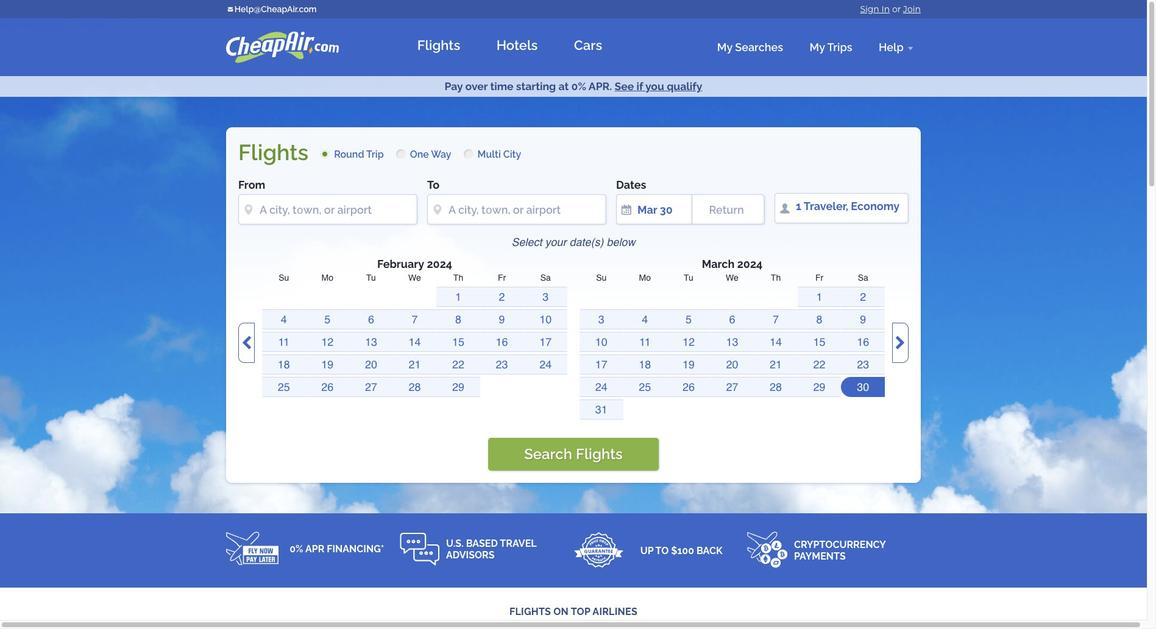 Task type: locate. For each thing, give the bounding box(es) containing it.
1 horizontal spatial 28
[[770, 381, 782, 394]]

17
[[539, 336, 552, 349], [595, 359, 608, 371]]

1 16 from the left
[[496, 336, 508, 349]]

22
[[452, 359, 464, 371], [813, 359, 826, 371]]

8
[[455, 313, 461, 326], [816, 313, 823, 326]]

1 horizontal spatial 24
[[595, 381, 608, 394]]

19 for 2nd 19 link from left
[[683, 359, 695, 371]]

3
[[543, 291, 549, 304], [598, 313, 604, 326]]

1 horizontal spatial 7
[[773, 313, 779, 326]]

1 horizontal spatial 14 link
[[754, 332, 798, 352]]

tu for march
[[684, 273, 693, 283]]

1 25 from the left
[[278, 381, 290, 394]]

2 11 from the left
[[639, 336, 651, 349]]

help@cheapair.com
[[235, 4, 317, 14]]

2 mo from the left
[[639, 273, 651, 283]]

7
[[412, 313, 418, 326], [773, 313, 779, 326]]

1 5 from the left
[[324, 313, 331, 326]]

0 vertical spatial 3
[[543, 291, 549, 304]]

0 horizontal spatial 9
[[499, 313, 505, 326]]

0 horizontal spatial 28 link
[[393, 377, 437, 398]]

advisors
[[446, 550, 495, 562]]

0 vertical spatial 3 link
[[524, 287, 567, 307]]

th for march 2024
[[771, 273, 781, 283]]

1 horizontal spatial 12
[[683, 336, 695, 349]]

5
[[324, 313, 331, 326], [686, 313, 692, 326]]

1 tu from the left
[[366, 273, 376, 283]]

0 horizontal spatial 8
[[455, 313, 461, 326]]

0 horizontal spatial my
[[717, 41, 732, 53]]

1 horizontal spatial 18
[[639, 359, 651, 371]]

1 horizontal spatial 4 link
[[623, 310, 667, 330]]

1 vertical spatial 3 link
[[580, 310, 623, 330]]

2 27 from the left
[[726, 381, 738, 394]]

in
[[882, 4, 890, 15]]

1 vertical spatial 10 link
[[580, 332, 623, 352]]

0 horizontal spatial 9 link
[[480, 310, 524, 330]]

1 horizontal spatial 2
[[860, 291, 866, 304]]

2 5 from the left
[[686, 313, 692, 326]]

1 11 from the left
[[278, 336, 290, 349]]

1 horizontal spatial 16 link
[[841, 332, 885, 352]]

4
[[281, 313, 287, 326], [642, 313, 648, 326]]

2 my from the left
[[810, 41, 825, 53]]

1 horizontal spatial 19 link
[[667, 355, 710, 375]]

see if you qualify - affirm financing (opens in modal) element
[[615, 80, 702, 93]]

1 horizontal spatial 22
[[813, 359, 826, 371]]

2024 for march 2024
[[737, 258, 763, 271]]

1 horizontal spatial 12 link
[[667, 332, 710, 352]]

2 23 link from the left
[[841, 355, 885, 375]]

8 link
[[437, 310, 480, 330], [798, 310, 841, 330]]

20 for 1st 20 link from the left
[[365, 359, 377, 371]]

1 13 from the left
[[365, 336, 377, 349]]

0 vertical spatial 0%
[[571, 80, 586, 93]]

round
[[334, 149, 364, 160]]

back
[[697, 545, 723, 557]]

1 29 from the left
[[452, 381, 464, 394]]

1 22 link from the left
[[437, 355, 480, 375]]

based
[[466, 538, 498, 550]]

To text field
[[427, 195, 606, 225]]

0 horizontal spatial 12 link
[[306, 332, 349, 352]]

0 horizontal spatial 13
[[365, 336, 377, 349]]

cars
[[574, 37, 602, 53]]

0 horizontal spatial fr
[[498, 273, 506, 283]]

mo for 4
[[639, 273, 651, 283]]

0 horizontal spatial 29 link
[[437, 377, 480, 398]]

1 vertical spatial 3
[[598, 313, 604, 326]]

flights down 31
[[576, 446, 623, 463]]

1 horizontal spatial 26 link
[[667, 377, 710, 398]]

sa
[[540, 273, 551, 283], [858, 273, 868, 283]]

1 horizontal spatial 9
[[860, 313, 866, 326]]

trip
[[366, 149, 384, 160]]

18 for second 18 link from the left
[[639, 359, 651, 371]]

1 horizontal spatial 5 link
[[667, 310, 710, 330]]

Dates text field
[[616, 195, 691, 225]]

1 15 from the left
[[452, 336, 464, 349]]

mo
[[322, 273, 333, 283], [639, 273, 651, 283]]

1 horizontal spatial tu
[[684, 273, 693, 283]]

7 for 1st 7 link from right
[[773, 313, 779, 326]]

2 20 from the left
[[726, 359, 738, 371]]

4 for 1st 4 link from right
[[642, 313, 648, 326]]

2 13 from the left
[[726, 336, 738, 349]]

2 4 from the left
[[642, 313, 648, 326]]

21
[[409, 359, 421, 371], [770, 359, 782, 371]]

31 link
[[580, 400, 623, 420]]

2 tu from the left
[[684, 273, 693, 283]]

0 horizontal spatial 28
[[409, 381, 421, 394]]

0 horizontal spatial 15
[[452, 336, 464, 349]]

1 horizontal spatial 28 link
[[754, 377, 798, 398]]

1 sa from the left
[[540, 273, 551, 283]]

0 horizontal spatial 11
[[278, 336, 290, 349]]

2 29 from the left
[[813, 381, 826, 394]]

1 horizontal spatial 6
[[729, 313, 735, 326]]

2 su from the left
[[596, 273, 607, 283]]

0 horizontal spatial 18
[[278, 359, 290, 371]]

0 horizontal spatial 27
[[365, 381, 377, 394]]

economy
[[851, 200, 900, 213]]

0 horizontal spatial 18 link
[[262, 355, 306, 375]]

29 link
[[437, 377, 480, 398], [798, 377, 841, 398]]

16 for first the 16 link from left
[[496, 336, 508, 349]]

2 21 from the left
[[770, 359, 782, 371]]

1 horizontal spatial 25
[[639, 381, 651, 394]]

1 horizontal spatial 19
[[683, 359, 695, 371]]

2 6 from the left
[[729, 313, 735, 326]]

1 horizontal spatial my
[[810, 41, 825, 53]]

my left the searches
[[717, 41, 732, 53]]

24 link
[[524, 355, 567, 375], [580, 377, 623, 398]]

over
[[465, 80, 488, 93]]

1 horizontal spatial 16
[[857, 336, 869, 349]]

0 horizontal spatial tu
[[366, 273, 376, 283]]

2 sa from the left
[[858, 273, 868, 283]]

27
[[365, 381, 377, 394], [726, 381, 738, 394]]

0 vertical spatial 17
[[539, 336, 552, 349]]

15 for first 15 link from the right
[[813, 336, 826, 349]]

0 horizontal spatial 7 link
[[393, 310, 437, 330]]

0 horizontal spatial 12
[[321, 336, 334, 349]]

1
[[796, 200, 801, 213], [455, 291, 461, 304], [816, 291, 823, 304]]

21 for 1st 21 link from the left
[[409, 359, 421, 371]]

1 su from the left
[[279, 273, 289, 283]]

up to $100 back
[[640, 545, 723, 557]]

19 link
[[306, 355, 349, 375], [667, 355, 710, 375]]

2 15 link from the left
[[798, 332, 841, 352]]

12
[[321, 336, 334, 349], [683, 336, 695, 349]]

1 28 from the left
[[409, 381, 421, 394]]

1 4 link from the left
[[262, 310, 306, 330]]

1 horizontal spatial mo
[[639, 273, 651, 283]]

1 horizontal spatial 2 link
[[841, 287, 885, 307]]

sa for 2
[[858, 273, 868, 283]]

2024 right march
[[737, 258, 763, 271]]

2 12 from the left
[[683, 336, 695, 349]]

0% right the at
[[571, 80, 586, 93]]

6 link
[[349, 310, 393, 330], [710, 310, 754, 330]]

1 horizontal spatial 3 link
[[580, 310, 623, 330]]

1 horizontal spatial 7 link
[[754, 310, 798, 330]]

0 horizontal spatial th
[[453, 273, 463, 283]]

0 horizontal spatial 21 link
[[393, 355, 437, 375]]

23 for first 23 link from the left
[[496, 359, 508, 371]]

14
[[409, 336, 421, 349], [770, 336, 782, 349]]

13
[[365, 336, 377, 349], [726, 336, 738, 349]]

1 mo from the left
[[322, 273, 333, 283]]

16 link
[[480, 332, 524, 352], [841, 332, 885, 352]]

29
[[452, 381, 464, 394], [813, 381, 826, 394]]

fr
[[498, 273, 506, 283], [815, 273, 824, 283]]

1 23 from the left
[[496, 359, 508, 371]]

1 horizontal spatial 11 link
[[623, 332, 667, 352]]

1 12 link from the left
[[306, 332, 349, 352]]

0 horizontal spatial 25
[[278, 381, 290, 394]]

0 horizontal spatial 0%
[[290, 544, 303, 555]]

2 horizontal spatial 1
[[816, 291, 823, 304]]

0 horizontal spatial 5
[[324, 313, 331, 326]]

2 7 link from the left
[[754, 310, 798, 330]]

2024 right february
[[427, 258, 452, 271]]

30 link
[[841, 377, 885, 398]]

2 5 link from the left
[[667, 310, 710, 330]]

or
[[892, 4, 901, 15]]

2 28 link from the left
[[754, 377, 798, 398]]

1 20 from the left
[[365, 359, 377, 371]]

sa for 3
[[540, 273, 551, 283]]

payments
[[794, 551, 846, 563]]

2 14 link from the left
[[754, 332, 798, 352]]

2 18 from the left
[[639, 359, 651, 371]]

6
[[368, 313, 374, 326], [729, 313, 735, 326]]

2 22 link from the left
[[798, 355, 841, 375]]

2 23 from the left
[[857, 359, 869, 371]]

0 horizontal spatial 1
[[455, 291, 461, 304]]

0 horizontal spatial 2024
[[427, 258, 452, 271]]

2 4 link from the left
[[623, 310, 667, 330]]

1 horizontal spatial 25 link
[[623, 377, 667, 398]]

2 8 from the left
[[816, 313, 823, 326]]

0 horizontal spatial 4 link
[[262, 310, 306, 330]]

25 link
[[262, 377, 306, 398], [623, 377, 667, 398]]

16
[[496, 336, 508, 349], [857, 336, 869, 349]]

1 horizontal spatial 23
[[857, 359, 869, 371]]

th
[[453, 273, 463, 283], [771, 273, 781, 283]]

20
[[365, 359, 377, 371], [726, 359, 738, 371]]

2 16 from the left
[[857, 336, 869, 349]]

1 traveler, economy
[[796, 200, 900, 213]]

17 link
[[524, 332, 567, 352], [580, 355, 623, 375]]

26 link
[[306, 377, 349, 398], [667, 377, 710, 398]]

1 for 2nd 1 link
[[816, 291, 823, 304]]

1 9 link from the left
[[480, 310, 524, 330]]

1 25 link from the left
[[262, 377, 306, 398]]

2 we from the left
[[726, 273, 739, 283]]

0 horizontal spatial 24 link
[[524, 355, 567, 375]]

we down february 2024
[[408, 273, 421, 283]]

30
[[857, 381, 869, 394]]

2 14 from the left
[[770, 336, 782, 349]]

23 link
[[480, 355, 524, 375], [841, 355, 885, 375]]

1 7 from the left
[[412, 313, 418, 326]]

9
[[499, 313, 505, 326], [860, 313, 866, 326]]

flights up from
[[238, 139, 314, 165]]

1 19 from the left
[[321, 359, 334, 371]]

2 25 from the left
[[639, 381, 651, 394]]

12 link
[[306, 332, 349, 352], [667, 332, 710, 352]]

1 vertical spatial 24 link
[[580, 377, 623, 398]]

1 horizontal spatial 17
[[595, 359, 608, 371]]

23 for 2nd 23 link
[[857, 359, 869, 371]]

1 horizontal spatial 1
[[796, 200, 801, 213]]

1 for second 1 link from right
[[455, 291, 461, 304]]

1 horizontal spatial 17 link
[[580, 355, 623, 375]]

1 horizontal spatial 13
[[726, 336, 738, 349]]

1 14 from the left
[[409, 336, 421, 349]]

9 link
[[480, 310, 524, 330], [841, 310, 885, 330]]

1 23 link from the left
[[480, 355, 524, 375]]

hotels
[[497, 37, 538, 53]]

my
[[717, 41, 732, 53], [810, 41, 825, 53]]

0 horizontal spatial 20 link
[[349, 355, 393, 375]]

7 link
[[393, 310, 437, 330], [754, 310, 798, 330]]

5 for 2nd 5 link
[[686, 313, 692, 326]]

0 horizontal spatial 14 link
[[393, 332, 437, 352]]

0 horizontal spatial 4
[[281, 313, 287, 326]]

2024
[[427, 258, 452, 271], [737, 258, 763, 271]]

1 horizontal spatial 2024
[[737, 258, 763, 271]]

17 for 17 link to the bottom
[[595, 359, 608, 371]]

2 26 from the left
[[683, 381, 695, 394]]

to
[[656, 545, 669, 557]]

0 horizontal spatial 27 link
[[349, 377, 393, 398]]

26
[[321, 381, 334, 394], [683, 381, 695, 394]]

2 2024 from the left
[[737, 258, 763, 271]]

4 link
[[262, 310, 306, 330], [623, 310, 667, 330]]

1 18 from the left
[[278, 359, 290, 371]]

0 horizontal spatial 21
[[409, 359, 421, 371]]

0 horizontal spatial 16 link
[[480, 332, 524, 352]]

0 horizontal spatial 24
[[539, 359, 552, 371]]

0% left apr
[[290, 544, 303, 555]]

1 21 from the left
[[409, 359, 421, 371]]

searches
[[735, 41, 783, 53]]

2 link
[[480, 287, 524, 307], [841, 287, 885, 307]]

1 5 link from the left
[[306, 310, 349, 330]]

1 horizontal spatial 22 link
[[798, 355, 841, 375]]

18
[[278, 359, 290, 371], [639, 359, 651, 371]]

0 horizontal spatial 26 link
[[306, 377, 349, 398]]

18 for 1st 18 link from left
[[278, 359, 290, 371]]

1 horizontal spatial 21 link
[[754, 355, 798, 375]]

tu for february
[[366, 273, 376, 283]]

1 for 1 traveler, economy
[[796, 200, 801, 213]]

0 horizontal spatial 13 link
[[349, 332, 393, 352]]

21 for first 21 link from the right
[[770, 359, 782, 371]]

1 vertical spatial 10
[[595, 336, 608, 349]]

1 2024 from the left
[[427, 258, 452, 271]]

1 horizontal spatial th
[[771, 273, 781, 283]]

1 horizontal spatial 3
[[598, 313, 604, 326]]

flights
[[417, 37, 460, 53], [238, 139, 314, 165], [576, 446, 623, 463], [510, 607, 551, 618]]

0 horizontal spatial 7
[[412, 313, 418, 326]]

0 horizontal spatial 2 link
[[480, 287, 524, 307]]

14 link
[[393, 332, 437, 352], [754, 332, 798, 352]]

2 13 link from the left
[[710, 332, 754, 352]]

flights up pay
[[417, 37, 460, 53]]

28 link
[[393, 377, 437, 398], [754, 377, 798, 398]]

2 28 from the left
[[770, 381, 782, 394]]

28
[[409, 381, 421, 394], [770, 381, 782, 394]]

2 22 from the left
[[813, 359, 826, 371]]

cars link
[[563, 37, 613, 56]]

round trip
[[334, 149, 384, 160]]

my left trips
[[810, 41, 825, 53]]

1 horizontal spatial 21
[[770, 359, 782, 371]]

join link
[[903, 4, 921, 15]]

0 horizontal spatial 17
[[539, 336, 552, 349]]

0 horizontal spatial 15 link
[[437, 332, 480, 352]]

Return text field
[[691, 195, 765, 225]]

1 we from the left
[[408, 273, 421, 283]]

19
[[321, 359, 334, 371], [683, 359, 695, 371]]

0%
[[571, 80, 586, 93], [290, 544, 303, 555]]

1 horizontal spatial 4
[[642, 313, 648, 326]]

2 fr from the left
[[815, 273, 824, 283]]

1 horizontal spatial 8
[[816, 313, 823, 326]]

th for february 2024
[[453, 273, 463, 283]]

2 26 link from the left
[[667, 377, 710, 398]]

1 fr from the left
[[498, 273, 506, 283]]

1 horizontal spatial 29
[[813, 381, 826, 394]]

cryptocurrency payments image
[[747, 532, 788, 569]]

0 horizontal spatial 11 link
[[262, 332, 306, 352]]

1 horizontal spatial 8 link
[[798, 310, 841, 330]]

1 horizontal spatial 13 link
[[710, 332, 754, 352]]

10
[[539, 313, 552, 326], [595, 336, 608, 349]]

we down march 2024
[[726, 273, 739, 283]]

2 7 from the left
[[773, 313, 779, 326]]

2 19 from the left
[[683, 359, 695, 371]]

24 for rightmost 24 link
[[595, 381, 608, 394]]

11
[[278, 336, 290, 349], [639, 336, 651, 349]]

1 19 link from the left
[[306, 355, 349, 375]]

0 horizontal spatial 23 link
[[480, 355, 524, 375]]



Task type: vqa. For each thing, say whether or not it's contained in the screenshot.


Task type: describe. For each thing, give the bounding box(es) containing it.
see
[[615, 80, 634, 93]]

0% apr financing*
[[290, 544, 384, 555]]

1 horizontal spatial 10 link
[[580, 332, 623, 352]]

su for 3
[[596, 273, 607, 283]]

0 vertical spatial 10 link
[[524, 310, 567, 330]]

17 for 17 link to the top
[[539, 336, 552, 349]]

1 9 from the left
[[499, 313, 505, 326]]

at
[[559, 80, 569, 93]]

2024 for february 2024
[[427, 258, 452, 271]]

february
[[377, 258, 424, 271]]

2 27 link from the left
[[710, 377, 754, 398]]

u.s.
[[446, 538, 464, 550]]

2 6 link from the left
[[710, 310, 754, 330]]

1 11 link from the left
[[262, 332, 306, 352]]

2 8 link from the left
[[798, 310, 841, 330]]

1 27 from the left
[[365, 381, 377, 394]]

7 for 1st 7 link from the left
[[412, 313, 418, 326]]

february 2024
[[377, 258, 452, 271]]

2 21 link from the left
[[754, 355, 798, 375]]

fly now pay later image
[[226, 532, 279, 566]]

travel
[[500, 538, 536, 550]]

you
[[645, 80, 664, 93]]

0 horizontal spatial 3 link
[[524, 287, 567, 307]]

below
[[607, 236, 635, 249]]

1 14 link from the left
[[393, 332, 437, 352]]

3 for 3 link to the left
[[543, 291, 549, 304]]

up to $100 back image
[[573, 532, 624, 569]]

to
[[427, 178, 440, 191]]

apr.
[[589, 80, 612, 93]]

city
[[503, 149, 521, 160]]

chat bubbles image
[[400, 533, 440, 566]]

14 for 1st 14 link from the right
[[770, 336, 782, 349]]

0 vertical spatial 24 link
[[524, 355, 567, 375]]

1 13 link from the left
[[349, 332, 393, 352]]

my trips link
[[804, 39, 858, 56]]

25 for first 25 link from the right
[[639, 381, 651, 394]]

1 2 from the left
[[499, 291, 505, 304]]

march
[[702, 258, 735, 271]]

u.s. based travel advisors
[[446, 538, 536, 562]]

31
[[595, 404, 608, 416]]

5 for 1st 5 link from the left
[[324, 313, 331, 326]]

1 12 from the left
[[321, 336, 334, 349]]

1 15 link from the left
[[437, 332, 480, 352]]

1 22 from the left
[[452, 359, 464, 371]]

1 6 from the left
[[368, 313, 374, 326]]

1 vertical spatial 0%
[[290, 544, 303, 555]]

2 2 from the left
[[860, 291, 866, 304]]

15 for first 15 link from the left
[[452, 336, 464, 349]]

3 for rightmost 3 link
[[598, 313, 604, 326]]

pay
[[445, 80, 463, 93]]

flights on top airlines
[[510, 607, 637, 618]]

up
[[640, 545, 653, 557]]

march 2024
[[702, 258, 763, 271]]

16 for first the 16 link from the right
[[857, 336, 869, 349]]

1 20 link from the left
[[349, 355, 393, 375]]

we for february
[[408, 273, 421, 283]]

1 horizontal spatial 0%
[[571, 80, 586, 93]]

help
[[879, 41, 906, 53]]

1 vertical spatial 17 link
[[580, 355, 623, 375]]

help@cheapair.com link
[[226, 3, 458, 15]]

2 20 link from the left
[[710, 355, 754, 375]]

2 18 link from the left
[[623, 355, 667, 375]]

2 25 link from the left
[[623, 377, 667, 398]]

4 for 1st 4 link from the left
[[281, 313, 287, 326]]

my trips
[[810, 41, 852, 53]]

1 26 link from the left
[[306, 377, 349, 398]]

my for my searches
[[717, 41, 732, 53]]

starting
[[516, 80, 556, 93]]

cryptocurrency payments
[[794, 539, 886, 563]]

my searches
[[717, 41, 783, 53]]

2 16 link from the left
[[841, 332, 885, 352]]

join
[[903, 4, 921, 15]]

1 horizontal spatial 24 link
[[580, 377, 623, 398]]

2 11 link from the left
[[623, 332, 667, 352]]

qualify
[[667, 80, 702, 93]]

1 8 link from the left
[[437, 310, 480, 330]]

1 29 link from the left
[[437, 377, 480, 398]]

flights inside flights link
[[417, 37, 460, 53]]

my for my trips
[[810, 41, 825, 53]]

su for 4
[[279, 273, 289, 283]]

multi
[[478, 149, 501, 160]]

fr for 2
[[498, 273, 506, 283]]

2 2 link from the left
[[841, 287, 885, 307]]

14 for first 14 link from the left
[[409, 336, 421, 349]]

2 1 link from the left
[[798, 287, 841, 307]]

my searches link
[[711, 39, 789, 56]]

trips
[[827, 41, 852, 53]]

1 21 link from the left
[[393, 355, 437, 375]]

10 for 10 link to the top
[[539, 313, 552, 326]]

2 12 link from the left
[[667, 332, 710, 352]]

1 18 link from the left
[[262, 355, 306, 375]]

time
[[490, 80, 514, 93]]

1 1 link from the left
[[437, 287, 480, 307]]

hotels link
[[486, 37, 549, 56]]

on
[[554, 607, 569, 618]]

search flights button
[[488, 438, 659, 471]]

sign
[[860, 4, 879, 15]]

way
[[431, 149, 451, 160]]

1 6 link from the left
[[349, 310, 393, 330]]

2 29 link from the left
[[798, 377, 841, 398]]

1 8 from the left
[[455, 313, 461, 326]]

traveler,
[[804, 200, 848, 213]]

1 16 link from the left
[[480, 332, 524, 352]]

10 for the rightmost 10 link
[[595, 336, 608, 349]]

cryptocurrency
[[794, 539, 886, 551]]

2 9 link from the left
[[841, 310, 885, 330]]

financing*
[[327, 544, 384, 555]]

dates
[[616, 178, 646, 191]]

pay over time starting at 0% apr. see if you qualify
[[445, 80, 702, 93]]

1 7 link from the left
[[393, 310, 437, 330]]

20 for second 20 link from the left
[[726, 359, 738, 371]]

airlines
[[593, 607, 637, 618]]

fr for 1
[[815, 273, 824, 283]]

From text field
[[238, 195, 417, 225]]

apr
[[305, 544, 324, 555]]

flights left on on the bottom of the page
[[510, 607, 551, 618]]

one
[[410, 149, 429, 160]]

1 26 from the left
[[321, 381, 334, 394]]

24 for topmost 24 link
[[539, 359, 552, 371]]

select your date(s) below
[[512, 236, 635, 249]]

2 9 from the left
[[860, 313, 866, 326]]

mo for 5
[[322, 273, 333, 283]]

select
[[512, 236, 542, 249]]

multi city
[[478, 149, 521, 160]]

sign in or join
[[860, 4, 921, 15]]

0 vertical spatial 17 link
[[524, 332, 567, 352]]

25 for first 25 link from left
[[278, 381, 290, 394]]

1 27 link from the left
[[349, 377, 393, 398]]

one way
[[410, 149, 451, 160]]

19 for first 19 link from the left
[[321, 359, 334, 371]]

date(s)
[[570, 236, 604, 249]]

search
[[524, 446, 572, 463]]

from
[[238, 178, 265, 191]]

2 19 link from the left
[[667, 355, 710, 375]]

we for march
[[726, 273, 739, 283]]

$100
[[671, 545, 694, 557]]

if
[[637, 80, 643, 93]]

your
[[545, 236, 566, 249]]

flights inside search flights button
[[576, 446, 623, 463]]

search flights
[[524, 446, 623, 463]]

top
[[571, 607, 590, 618]]

1 2 link from the left
[[480, 287, 524, 307]]

flights link
[[406, 37, 471, 56]]

1 28 link from the left
[[393, 377, 437, 398]]



